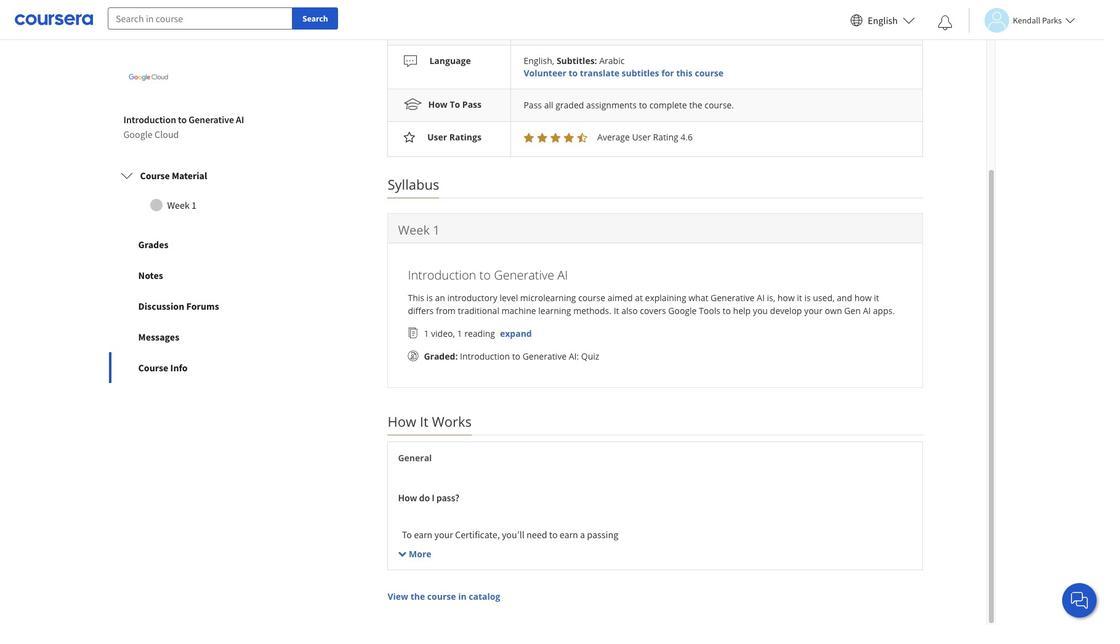 Task type: locate. For each thing, give the bounding box(es) containing it.
0 horizontal spatial graded
[[428, 558, 457, 570]]

week down course material
[[167, 199, 190, 211]]

0 horizontal spatial english
[[524, 55, 553, 67]]

kendall
[[1014, 14, 1041, 26]]

your
[[805, 305, 823, 317], [435, 529, 453, 541]]

graded down videos,
[[648, 573, 677, 585]]

gen
[[845, 305, 861, 317]]

google down 'what'
[[669, 305, 697, 317]]

google inside this is an introductory level microlearning course aimed at explaining what generative ai is, how it is used, and how it differs from traditional machine learning methods. it also covers google tools to help you develop your own gen ai apps.
[[669, 305, 697, 317]]

1 vertical spatial to
[[402, 529, 412, 541]]

0 vertical spatial english
[[868, 14, 898, 26]]

info
[[170, 362, 188, 374]]

google cloud image
[[124, 53, 173, 102]]

video
[[431, 328, 453, 339]]

0 vertical spatial ,
[[553, 55, 555, 67]]

2 vertical spatial graded
[[648, 573, 677, 585]]

2 how from the left
[[855, 292, 872, 304]]

1 vertical spatial english
[[524, 55, 553, 67]]

0 vertical spatial to
[[450, 99, 460, 110]]

course left info
[[138, 362, 168, 374]]

0 vertical spatial course
[[140, 169, 170, 182]]

how up gen
[[855, 292, 872, 304]]

messages link
[[109, 322, 286, 352]]

to down subtitles:
[[569, 67, 578, 79]]

0 vertical spatial graded
[[556, 99, 584, 111]]

kendall parks
[[1014, 14, 1063, 26]]

course inside this is an introductory level microlearning course aimed at explaining what generative ai is, how it is used, and how it differs from traditional machine learning methods. it also covers google tools to help you develop your own gen ai apps.
[[579, 292, 606, 304]]

reading
[[465, 328, 495, 339]]

it left also
[[614, 305, 620, 317]]

complete
[[650, 99, 687, 111]]

help right tools
[[734, 305, 751, 317]]

traditional
[[458, 305, 500, 317]]

1 vertical spatial and
[[406, 573, 422, 585]]

0 horizontal spatial it
[[798, 292, 803, 304]]

4.6
[[681, 131, 693, 143]]

course up methods.
[[579, 292, 606, 304]]

1 horizontal spatial week
[[398, 222, 430, 238]]

1 horizontal spatial help
[[734, 305, 751, 317]]

generative up course material "dropdown button"
[[189, 113, 234, 126]]

introduction down reading
[[460, 350, 510, 362]]

user ratings
[[428, 131, 482, 143]]

discussion forums link
[[109, 291, 286, 322]]

course.
[[705, 99, 735, 111]]

0 horizontal spatial pass
[[463, 99, 482, 110]]

0 horizontal spatial week
[[167, 199, 190, 211]]

you inside "to earn your certificate, you'll need to earn a passing grade on each of the required assignments—these can be quizzes, peer-graded assignments, or programming assignments. videos, readings, and practice exercises are there to help you prepare for the graded assignments."
[[568, 573, 583, 585]]

1 horizontal spatial week 1
[[398, 222, 440, 238]]

how left do
[[398, 492, 417, 504]]

for
[[662, 67, 675, 79], [619, 573, 631, 585]]

apps.
[[874, 305, 895, 317]]

works
[[432, 412, 472, 431]]

course
[[140, 169, 170, 182], [138, 362, 168, 374]]

2 it from the left
[[875, 292, 880, 304]]

introduction
[[124, 113, 176, 126], [408, 267, 477, 283], [460, 350, 510, 362]]

english button
[[846, 0, 921, 40]]

course inside "dropdown button"
[[140, 169, 170, 182]]

1 video , 1 reading expand
[[424, 328, 532, 339]]

for right the "prepare"
[[619, 573, 631, 585]]

0 horizontal spatial ,
[[453, 328, 455, 339]]

generative left ai: in the right of the page
[[523, 350, 567, 362]]

for inside "to earn your certificate, you'll need to earn a passing grade on each of the required assignments—these can be quizzes, peer-graded assignments, or programming assignments. videos, readings, and practice exercises are there to help you prepare for the graded assignments."
[[619, 573, 631, 585]]

1 horizontal spatial and
[[837, 292, 853, 304]]

it left works
[[420, 412, 429, 431]]

show notifications image
[[939, 15, 953, 30]]

it
[[798, 292, 803, 304], [875, 292, 880, 304]]

0 horizontal spatial how
[[778, 292, 795, 304]]

2 user from the left
[[633, 131, 651, 143]]

0 vertical spatial google
[[124, 128, 153, 140]]

for inside the english , subtitles: arabic volunteer to translate subtitles for this course
[[662, 67, 675, 79]]

it
[[614, 305, 620, 317], [420, 412, 429, 431]]

english , subtitles: arabic volunteer to translate subtitles for this course
[[524, 55, 724, 79]]

0 vertical spatial and
[[837, 292, 853, 304]]

0 vertical spatial help
[[734, 305, 751, 317]]

2 vertical spatial how
[[398, 492, 417, 504]]

how for how do i pass?
[[398, 492, 417, 504]]

you down is, on the right of page
[[754, 305, 768, 317]]

to right need
[[550, 529, 558, 541]]

how up user ratings
[[429, 99, 448, 110]]

introduction up cloud
[[124, 113, 176, 126]]

certificate,
[[455, 529, 500, 541]]

1 is from the left
[[427, 292, 433, 304]]

,
[[553, 55, 555, 67], [453, 328, 455, 339]]

how for how it works
[[388, 412, 417, 431]]

, up volunteer on the top of the page
[[553, 55, 555, 67]]

discussion
[[138, 300, 184, 312]]

course left material
[[140, 169, 170, 182]]

your down used,
[[805, 305, 823, 317]]

user left rating at the right of page
[[633, 131, 651, 143]]

this
[[408, 292, 425, 304]]

user left ratings
[[428, 131, 447, 143]]

0 horizontal spatial week 1
[[167, 199, 197, 211]]

to inside 'introduction to generative ai google cloud'
[[178, 113, 187, 126]]

1 horizontal spatial assignments.
[[584, 558, 638, 570]]

0 vertical spatial course
[[695, 67, 724, 79]]

graded up practice
[[428, 558, 457, 570]]

earn
[[414, 529, 433, 541], [560, 529, 579, 541]]

also
[[622, 305, 638, 317]]

course for course info
[[138, 362, 168, 374]]

0 vertical spatial you
[[754, 305, 768, 317]]

forums
[[186, 300, 219, 312]]

to up cloud
[[178, 113, 187, 126]]

how
[[429, 99, 448, 110], [388, 412, 417, 431], [398, 492, 417, 504]]

pass
[[463, 99, 482, 110], [524, 99, 542, 111]]

help center image
[[1073, 593, 1088, 608]]

the down videos,
[[633, 573, 646, 585]]

course down practice
[[428, 591, 456, 602]]

0 vertical spatial it
[[614, 305, 620, 317]]

1 horizontal spatial earn
[[560, 529, 579, 541]]

to up introductory
[[480, 267, 491, 283]]

course right this
[[695, 67, 724, 79]]

to right there
[[537, 573, 546, 585]]

0 vertical spatial how
[[429, 99, 448, 110]]

1 horizontal spatial graded
[[556, 99, 584, 111]]

0 horizontal spatial for
[[619, 573, 631, 585]]

google inside 'introduction to generative ai google cloud'
[[124, 128, 153, 140]]

course info link
[[109, 352, 286, 383]]

1 horizontal spatial pass
[[524, 99, 542, 111]]

grade
[[406, 543, 430, 556]]

, down "from"
[[453, 328, 455, 339]]

english
[[868, 14, 898, 26], [524, 55, 553, 67]]

graded : introduction to generative ai: quiz
[[424, 350, 600, 362]]

it up the develop
[[798, 292, 803, 304]]

and up gen
[[837, 292, 853, 304]]

messages
[[138, 331, 179, 343]]

0 vertical spatial your
[[805, 305, 823, 317]]

1 vertical spatial introduction
[[408, 267, 477, 283]]

earn left a
[[560, 529, 579, 541]]

to down 'expand' button
[[512, 350, 521, 362]]

week 1 link
[[120, 193, 275, 218]]

english inside button
[[868, 14, 898, 26]]

how up the develop
[[778, 292, 795, 304]]

quizzes,
[[642, 543, 675, 556]]

0 horizontal spatial earn
[[414, 529, 433, 541]]

is left used,
[[805, 292, 811, 304]]

introductory
[[448, 292, 498, 304]]

pass left all
[[524, 99, 542, 111]]

1 horizontal spatial for
[[662, 67, 675, 79]]

pass up ratings
[[463, 99, 482, 110]]

assignments. down practice
[[406, 588, 461, 600]]

for left this
[[662, 67, 675, 79]]

1 horizontal spatial user
[[633, 131, 651, 143]]

1 vertical spatial week 1
[[398, 222, 440, 238]]

how up general
[[388, 412, 417, 431]]

view
[[388, 591, 409, 602]]

0 vertical spatial for
[[662, 67, 675, 79]]

you inside this is an introductory level microlearning course aimed at explaining what generative ai is, how it is used, and how it differs from traditional machine learning methods. it also covers google tools to help you develop your own gen ai apps.
[[754, 305, 768, 317]]

explaining
[[646, 292, 687, 304]]

0 horizontal spatial help
[[548, 573, 566, 585]]

1 vertical spatial course
[[138, 362, 168, 374]]

the right view
[[411, 591, 425, 602]]

introduction inside 'introduction to generative ai google cloud'
[[124, 113, 176, 126]]

assignment image
[[408, 351, 419, 362]]

the right of
[[476, 543, 490, 556]]

week down the syllabus
[[398, 222, 430, 238]]

0 horizontal spatial is
[[427, 292, 433, 304]]

week 1 down material
[[167, 199, 197, 211]]

0 horizontal spatial to
[[402, 529, 412, 541]]

it up apps.
[[875, 292, 880, 304]]

or
[[515, 558, 524, 570]]

1 horizontal spatial is
[[805, 292, 811, 304]]

to up the grade
[[402, 529, 412, 541]]

ai
[[236, 113, 244, 126], [558, 267, 568, 283], [757, 292, 765, 304], [864, 305, 871, 317]]

1 horizontal spatial it
[[875, 292, 880, 304]]

0 vertical spatial week 1
[[167, 199, 197, 211]]

0 horizontal spatial google
[[124, 128, 153, 140]]

how do i pass?
[[398, 492, 460, 504]]

and
[[837, 292, 853, 304], [406, 573, 422, 585]]

1 vertical spatial ,
[[453, 328, 455, 339]]

english inside the english , subtitles: arabic volunteer to translate subtitles for this course
[[524, 55, 553, 67]]

1 horizontal spatial course
[[579, 292, 606, 304]]

1 horizontal spatial you
[[754, 305, 768, 317]]

english for english , subtitles: arabic volunteer to translate subtitles for this course
[[524, 55, 553, 67]]

2 vertical spatial course
[[428, 591, 456, 602]]

1 how from the left
[[778, 292, 795, 304]]

and down peer-
[[406, 573, 422, 585]]

is left an on the left of page
[[427, 292, 433, 304]]

assignments,
[[459, 558, 513, 570]]

1 vertical spatial course
[[579, 292, 606, 304]]

1 vertical spatial for
[[619, 573, 631, 585]]

to left complete on the top of page
[[639, 99, 648, 111]]

1 horizontal spatial google
[[669, 305, 697, 317]]

week 1 down the syllabus
[[398, 222, 440, 238]]

introduction for introduction to generative ai google cloud
[[124, 113, 176, 126]]

earn up the grade
[[414, 529, 433, 541]]

to right tools
[[723, 305, 731, 317]]

help down programming
[[548, 573, 566, 585]]

to
[[450, 99, 460, 110], [402, 529, 412, 541]]

assignments.
[[584, 558, 638, 570], [406, 588, 461, 600]]

1 vertical spatial graded
[[428, 558, 457, 570]]

0 horizontal spatial you
[[568, 573, 583, 585]]

0 vertical spatial week
[[167, 199, 190, 211]]

google left cloud
[[124, 128, 153, 140]]

programming
[[526, 558, 582, 570]]

introduction up an on the left of page
[[408, 267, 477, 283]]

0 horizontal spatial your
[[435, 529, 453, 541]]

graded right all
[[556, 99, 584, 111]]

1 vertical spatial google
[[669, 305, 697, 317]]

1 vertical spatial how
[[388, 412, 417, 431]]

how it works
[[388, 412, 472, 431]]

1
[[192, 199, 197, 211], [433, 222, 440, 238], [424, 328, 429, 339], [458, 328, 463, 339]]

2 vertical spatial introduction
[[460, 350, 510, 362]]

1 vertical spatial assignments.
[[406, 588, 461, 600]]

how
[[778, 292, 795, 304], [855, 292, 872, 304]]

0 horizontal spatial it
[[420, 412, 429, 431]]

on
[[432, 543, 442, 556]]

your up on
[[435, 529, 453, 541]]

1 horizontal spatial english
[[868, 14, 898, 26]]

graded
[[556, 99, 584, 111], [428, 558, 457, 570], [648, 573, 677, 585]]

2 is from the left
[[805, 292, 811, 304]]

1 horizontal spatial to
[[450, 99, 460, 110]]

pass all graded assignments to complete the course.
[[524, 99, 735, 111]]

subtitles
[[622, 67, 660, 79]]

0 vertical spatial introduction
[[124, 113, 176, 126]]

help inside this is an introductory level microlearning course aimed at explaining what generative ai is, how it is used, and how it differs from traditional machine learning methods. it also covers google tools to help you develop your own gen ai apps.
[[734, 305, 751, 317]]

own
[[825, 305, 843, 317]]

1 vertical spatial you
[[568, 573, 583, 585]]

to earn your certificate, you'll need to earn a passing grade on each of the required assignments—these can be quizzes, peer-graded assignments, or programming assignments. videos, readings, and practice exercises are there to help you prepare for the graded assignments.
[[398, 529, 710, 600]]

assignments. down can
[[584, 558, 638, 570]]

0 horizontal spatial and
[[406, 573, 422, 585]]

1 vertical spatial your
[[435, 529, 453, 541]]

1 horizontal spatial it
[[614, 305, 620, 317]]

to up user ratings
[[450, 99, 460, 110]]

0 horizontal spatial user
[[428, 131, 447, 143]]

1 horizontal spatial your
[[805, 305, 823, 317]]

1 horizontal spatial ,
[[553, 55, 555, 67]]

you left the "prepare"
[[568, 573, 583, 585]]

covers
[[640, 305, 667, 317]]

generative up tools
[[711, 292, 755, 304]]

2 horizontal spatial course
[[695, 67, 724, 79]]

1 horizontal spatial how
[[855, 292, 872, 304]]

syllabus
[[388, 175, 440, 193]]

to inside this is an introductory level microlearning course aimed at explaining what generative ai is, how it is used, and how it differs from traditional machine learning methods. it also covers google tools to help you develop your own gen ai apps.
[[723, 305, 731, 317]]

general
[[398, 452, 432, 464]]

course
[[695, 67, 724, 79], [579, 292, 606, 304], [428, 591, 456, 602]]

1 vertical spatial help
[[548, 573, 566, 585]]

generative
[[189, 113, 234, 126], [494, 267, 555, 283], [711, 292, 755, 304], [523, 350, 567, 362]]

week
[[167, 199, 190, 211], [398, 222, 430, 238]]



Task type: vqa. For each thing, say whether or not it's contained in the screenshot.
level
yes



Task type: describe. For each thing, give the bounding box(es) containing it.
1 earn from the left
[[414, 529, 433, 541]]

average user rating 4.6
[[598, 131, 693, 143]]

this
[[677, 67, 693, 79]]

and inside this is an introductory level microlearning course aimed at explaining what generative ai is, how it is used, and how it differs from traditional machine learning methods. it also covers google tools to help you develop your own gen ai apps.
[[837, 292, 853, 304]]

1 right stacked file image
[[424, 328, 429, 339]]

there
[[513, 573, 535, 585]]

2 earn from the left
[[560, 529, 579, 541]]

each
[[444, 543, 464, 556]]

your inside this is an introductory level microlearning course aimed at explaining what generative ai is, how it is used, and how it differs from traditional machine learning methods. it also covers google tools to help you develop your own gen ai apps.
[[805, 305, 823, 317]]

tools
[[699, 305, 721, 317]]

ratings
[[450, 131, 482, 143]]

average
[[598, 131, 630, 143]]

aimed
[[608, 292, 633, 304]]

methods.
[[574, 305, 612, 317]]

the left course.
[[690, 99, 703, 111]]

a
[[581, 529, 586, 541]]

search button
[[293, 7, 338, 30]]

course info
[[138, 362, 188, 374]]

cloud
[[155, 128, 179, 140]]

your inside "to earn your certificate, you'll need to earn a passing grade on each of the required assignments—these can be quizzes, peer-graded assignments, or programming assignments. videos, readings, and practice exercises are there to help you prepare for the graded assignments."
[[435, 529, 453, 541]]

notes link
[[109, 260, 286, 291]]

to inside the english , subtitles: arabic volunteer to translate subtitles for this course
[[569, 67, 578, 79]]

week 1 inside week 1 link
[[167, 199, 197, 211]]

it inside this is an introductory level microlearning course aimed at explaining what generative ai is, how it is used, and how it differs from traditional machine learning methods. it also covers google tools to help you develop your own gen ai apps.
[[614, 305, 620, 317]]

course inside the english , subtitles: arabic volunteer to translate subtitles for this course
[[695, 67, 724, 79]]

peer-
[[406, 558, 428, 570]]

0 horizontal spatial assignments.
[[406, 588, 461, 600]]

volunteer to translate subtitles for this course link
[[524, 67, 724, 79]]

need
[[527, 529, 548, 541]]

0 vertical spatial assignments.
[[584, 558, 638, 570]]

how for how to pass
[[429, 99, 448, 110]]

, inside the english , subtitles: arabic volunteer to translate subtitles for this course
[[553, 55, 555, 67]]

1 down the syllabus
[[433, 222, 440, 238]]

graded
[[424, 350, 456, 362]]

an
[[435, 292, 445, 304]]

kendall parks button
[[969, 8, 1076, 32]]

english for english
[[868, 14, 898, 26]]

parks
[[1043, 14, 1063, 26]]

learning
[[539, 305, 572, 317]]

more button
[[398, 548, 432, 561]]

generative inside this is an introductory level microlearning course aimed at explaining what generative ai is, how it is used, and how it differs from traditional machine learning methods. it also covers google tools to help you develop your own gen ai apps.
[[711, 292, 755, 304]]

more
[[409, 548, 432, 560]]

arabic
[[600, 55, 625, 67]]

introduction for introduction to generative ai
[[408, 267, 477, 283]]

are
[[498, 573, 511, 585]]

to inside "to earn your certificate, you'll need to earn a passing grade on each of the required assignments—these can be quizzes, peer-graded assignments, or programming assignments. videos, readings, and practice exercises are there to help you prepare for the graded assignments."
[[402, 529, 412, 541]]

2 horizontal spatial graded
[[648, 573, 677, 585]]

1 vertical spatial it
[[420, 412, 429, 431]]

grades link
[[109, 229, 286, 260]]

stacked file image
[[408, 328, 419, 339]]

differs
[[408, 305, 434, 317]]

this is an introductory level microlearning course aimed at explaining what generative ai is, how it is used, and how it differs from traditional machine learning methods. it also covers google tools to help you develop your own gen ai apps.
[[408, 292, 895, 317]]

1 vertical spatial week
[[398, 222, 430, 238]]

required
[[492, 543, 527, 556]]

translate
[[580, 67, 620, 79]]

view the course in catalog
[[388, 591, 501, 602]]

all
[[545, 99, 554, 111]]

1 it from the left
[[798, 292, 803, 304]]

microlearning
[[521, 292, 577, 304]]

discussion forums
[[138, 300, 219, 312]]

grades
[[138, 238, 169, 251]]

in
[[459, 591, 467, 602]]

material
[[172, 169, 207, 182]]

expand button
[[500, 327, 532, 340]]

used,
[[814, 292, 835, 304]]

assignments
[[587, 99, 637, 111]]

rating
[[654, 131, 679, 143]]

course material
[[140, 169, 207, 182]]

be
[[630, 543, 640, 556]]

i
[[432, 492, 435, 504]]

help inside "to earn your certificate, you'll need to earn a passing grade on each of the required assignments—these can be quizzes, peer-graded assignments, or programming assignments. videos, readings, and practice exercises are there to help you prepare for the graded assignments."
[[548, 573, 566, 585]]

do
[[419, 492, 430, 504]]

of
[[466, 543, 474, 556]]

how to pass
[[429, 99, 482, 110]]

assignments—these
[[529, 543, 611, 556]]

introduction to generative ai google cloud
[[124, 113, 244, 140]]

language
[[430, 55, 471, 67]]

chat with us image
[[1070, 591, 1090, 611]]

1 user from the left
[[428, 131, 447, 143]]

practice
[[424, 573, 457, 585]]

you'll
[[502, 529, 525, 541]]

Search in course text field
[[108, 7, 293, 30]]

0 horizontal spatial course
[[428, 591, 456, 602]]

can
[[613, 543, 628, 556]]

exercises
[[459, 573, 496, 585]]

1 right video at the bottom of the page
[[458, 328, 463, 339]]

level
[[500, 292, 518, 304]]

subtitles:
[[557, 55, 598, 67]]

videos,
[[640, 558, 670, 570]]

readings,
[[672, 558, 710, 570]]

generative inside 'introduction to generative ai google cloud'
[[189, 113, 234, 126]]

volunteer
[[524, 67, 567, 79]]

is,
[[767, 292, 776, 304]]

pass?
[[437, 492, 460, 504]]

and inside "to earn your certificate, you'll need to earn a passing grade on each of the required assignments—these can be quizzes, peer-graded assignments, or programming assignments. videos, readings, and practice exercises are there to help you prepare for the graded assignments."
[[406, 573, 422, 585]]

ai:
[[569, 350, 579, 362]]

1 down course material "dropdown button"
[[192, 199, 197, 211]]

passing
[[587, 529, 619, 541]]

generative up level
[[494, 267, 555, 283]]

ai inside 'introduction to generative ai google cloud'
[[236, 113, 244, 126]]

introduction to generative ai
[[408, 267, 568, 283]]

course for course material
[[140, 169, 170, 182]]

coursera image
[[15, 10, 93, 30]]

search
[[303, 13, 328, 24]]

:
[[456, 350, 458, 362]]

catalog
[[469, 591, 501, 602]]

what
[[689, 292, 709, 304]]

develop
[[771, 305, 803, 317]]



